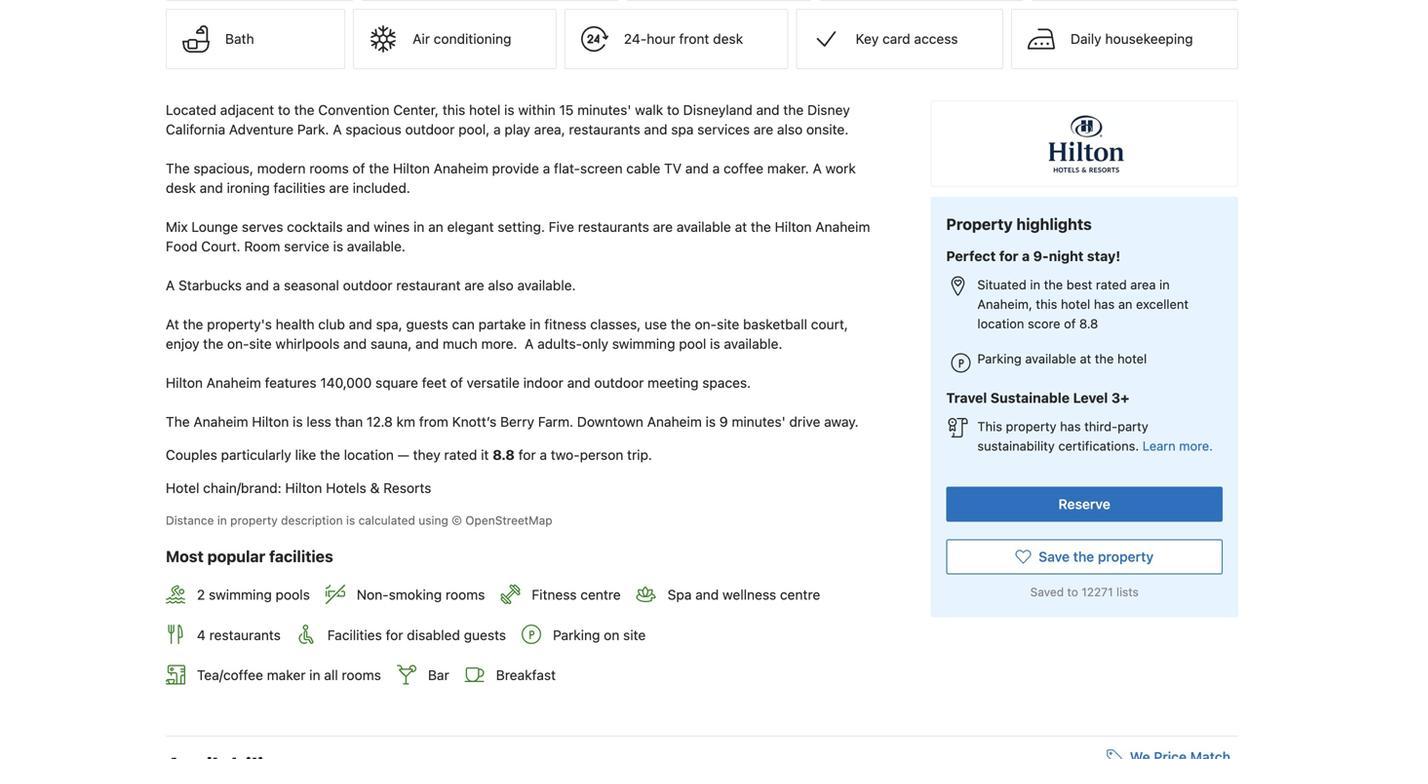 Task type: vqa. For each thing, say whether or not it's contained in the screenshot.
Best
yes



Task type: locate. For each thing, give the bounding box(es) containing it.
available
[[677, 219, 731, 235], [1025, 351, 1077, 366]]

ironing
[[227, 180, 270, 196]]

2 the from the top
[[166, 414, 190, 430]]

a
[[333, 122, 342, 138], [813, 161, 822, 177], [166, 278, 175, 294], [525, 336, 534, 352]]

1 vertical spatial location
[[344, 447, 394, 463]]

property for save the property
[[1098, 549, 1154, 565]]

1 horizontal spatial parking
[[978, 351, 1022, 366]]

they
[[413, 447, 441, 463]]

site down property's
[[249, 336, 272, 352]]

save the property
[[1039, 549, 1154, 565]]

hotel
[[469, 102, 501, 118], [1061, 297, 1091, 311], [1118, 351, 1147, 366]]

room
[[244, 239, 280, 255]]

2 horizontal spatial outdoor
[[594, 375, 644, 391]]

site
[[717, 317, 739, 333], [249, 336, 272, 352], [623, 627, 646, 643]]

0 vertical spatial swimming
[[612, 336, 675, 352]]

0 horizontal spatial more.
[[481, 336, 517, 352]]

140,000
[[320, 375, 372, 391]]

0 vertical spatial minutes'
[[577, 102, 631, 118]]

12.8
[[367, 414, 393, 430]]

1 horizontal spatial for
[[519, 447, 536, 463]]

1 vertical spatial available
[[1025, 351, 1077, 366]]

1 vertical spatial desk
[[166, 180, 196, 196]]

1 vertical spatial the
[[166, 414, 190, 430]]

an down the area at the top of the page
[[1118, 297, 1133, 311]]

reserve
[[1059, 496, 1111, 512]]

1 vertical spatial parking
[[553, 627, 600, 643]]

outdoor up downtown
[[594, 375, 644, 391]]

property inside dropdown button
[[1098, 549, 1154, 565]]

to left the 12271
[[1067, 586, 1078, 599]]

excellent
[[1136, 297, 1189, 311]]

1 vertical spatial also
[[488, 278, 514, 294]]

classes,
[[590, 317, 641, 333]]

site left the basketball at the right of page
[[717, 317, 739, 333]]

1 horizontal spatial guests
[[464, 627, 506, 643]]

the inside dropdown button
[[1073, 549, 1094, 565]]

4
[[197, 627, 206, 643]]

outdoor down center,
[[405, 122, 455, 138]]

spa and wellness centre
[[668, 587, 820, 603]]

wines
[[374, 219, 410, 235]]

guests left can
[[406, 317, 448, 333]]

this inside located adjacent to the convention center, this hotel is within 15 minutes' walk to disneyland and the disney california adventure park. a spacious outdoor pool, a play area, restaurants and spa services are also onsite. the spacious, modern rooms of the hilton anaheim provide a flat-screen cable tv and a coffee maker. a work desk and ironing facilities are included. mix lounge serves cocktails and wines in an elegant setting. five restaurants are available at the hilton anaheim food court. room service is available. a starbucks and a seasonal outdoor restaurant are also available. at the property's health club and spa, guests can partake in fitness classes, use the on-site basketball court, enjoy the on-site whirlpools and sauna, and much more.  a adults-only swimming pool is available. hilton anaheim features 140,000 square feet of versatile indoor and outdoor meeting spaces. the anaheim hilton is less than 12.8 km from knott's berry farm. downtown anaheim is 9 minutes' drive away.
[[443, 102, 465, 118]]

1 centre from the left
[[581, 587, 621, 603]]

8.8 down best
[[1079, 316, 1098, 331]]

1 horizontal spatial more.
[[1179, 439, 1213, 453]]

bath
[[225, 31, 254, 47]]

hotel inside the situated in the best rated area in anaheim, this hotel has an excellent location score of 8.8
[[1061, 297, 1091, 311]]

enjoy
[[166, 336, 199, 352]]

0 vertical spatial for
[[999, 248, 1019, 264]]

guests right disabled
[[464, 627, 506, 643]]

key card access button
[[796, 9, 1003, 69]]

has inside this property has third-party sustainability certifications. learn more.
[[1060, 419, 1081, 434]]

features
[[265, 375, 317, 391]]

1 vertical spatial available.
[[517, 278, 576, 294]]

non-smoking rooms
[[357, 587, 485, 603]]

0 horizontal spatial to
[[278, 102, 290, 118]]

2 vertical spatial for
[[386, 627, 403, 643]]

1 vertical spatial hotel
[[1061, 297, 1091, 311]]

this property has third-party sustainability certifications. learn more.
[[978, 419, 1213, 453]]

on
[[604, 627, 620, 643]]

the inside the situated in the best rated area in anaheim, this hotel has an excellent location score of 8.8
[[1044, 277, 1063, 292]]

of right feet
[[450, 375, 463, 391]]

1 horizontal spatial property
[[1006, 419, 1057, 434]]

1 horizontal spatial desk
[[713, 31, 743, 47]]

parking on site
[[553, 627, 646, 643]]

1 vertical spatial more.
[[1179, 439, 1213, 453]]

minutes'
[[577, 102, 631, 118], [732, 414, 786, 430]]

more. down partake
[[481, 336, 517, 352]]

of up included.
[[353, 161, 365, 177]]

popular
[[207, 548, 265, 566]]

in up excellent
[[1160, 277, 1170, 292]]

1 vertical spatial outdoor
[[343, 278, 393, 294]]

0 vertical spatial desk
[[713, 31, 743, 47]]

centre right wellness
[[780, 587, 820, 603]]

0 vertical spatial facilities
[[274, 180, 325, 196]]

at up level
[[1080, 351, 1091, 366]]

minutes' right 9
[[732, 414, 786, 430]]

rooms right the smoking
[[446, 587, 485, 603]]

0 horizontal spatial hotel
[[469, 102, 501, 118]]

an inside located adjacent to the convention center, this hotel is within 15 minutes' walk to disneyland and the disney california adventure park. a spacious outdoor pool, a play area, restaurants and spa services are also onsite. the spacious, modern rooms of the hilton anaheim provide a flat-screen cable tv and a coffee maker. a work desk and ironing facilities are included. mix lounge serves cocktails and wines in an elegant setting. five restaurants are available at the hilton anaheim food court. room service is available. a starbucks and a seasonal outdoor restaurant are also available. at the property's health club and spa, guests can partake in fitness classes, use the on-site basketball court, enjoy the on-site whirlpools and sauna, and much more.  a adults-only swimming pool is available. hilton anaheim features 140,000 square feet of versatile indoor and outdoor meeting spaces. the anaheim hilton is less than 12.8 km from knott's berry farm. downtown anaheim is 9 minutes' drive away.
[[428, 219, 443, 235]]

2 vertical spatial of
[[450, 375, 463, 391]]

much
[[443, 336, 478, 352]]

swimming
[[612, 336, 675, 352], [209, 587, 272, 603]]

available. down the wines
[[347, 239, 406, 255]]

hotel down best
[[1061, 297, 1091, 311]]

and right disneyland
[[756, 102, 780, 118]]

site right on in the left of the page
[[623, 627, 646, 643]]

trip.
[[627, 447, 652, 463]]

outdoor up spa,
[[343, 278, 393, 294]]

at inside located adjacent to the convention center, this hotel is within 15 minutes' walk to disneyland and the disney california adventure park. a spacious outdoor pool, a play area, restaurants and spa services are also onsite. the spacious, modern rooms of the hilton anaheim provide a flat-screen cable tv and a coffee maker. a work desk and ironing facilities are included. mix lounge serves cocktails and wines in an elegant setting. five restaurants are available at the hilton anaheim food court. room service is available. a starbucks and a seasonal outdoor restaurant are also available. at the property's health club and spa, guests can partake in fitness classes, use the on-site basketball court, enjoy the on-site whirlpools and sauna, and much more.  a adults-only swimming pool is available. hilton anaheim features 140,000 square feet of versatile indoor and outdoor meeting spaces. the anaheim hilton is less than 12.8 km from knott's berry farm. downtown anaheim is 9 minutes' drive away.
[[735, 219, 747, 235]]

1 vertical spatial this
[[1036, 297, 1058, 311]]

has down "stay!"
[[1094, 297, 1115, 311]]

0 horizontal spatial rated
[[444, 447, 477, 463]]

smoking
[[389, 587, 442, 603]]

1 horizontal spatial outdoor
[[405, 122, 455, 138]]

for for guests
[[386, 627, 403, 643]]

property for distance in property description is calculated using © openstreetmap
[[230, 514, 278, 528]]

1 horizontal spatial location
[[978, 316, 1024, 331]]

1 horizontal spatial has
[[1094, 297, 1115, 311]]

0 vertical spatial site
[[717, 317, 739, 333]]

1 vertical spatial restaurants
[[578, 219, 649, 235]]

restaurants
[[569, 122, 640, 138], [578, 219, 649, 235], [209, 627, 281, 643]]

versatile
[[467, 375, 520, 391]]

1 horizontal spatial an
[[1118, 297, 1133, 311]]

1 vertical spatial an
[[1118, 297, 1133, 311]]

1 horizontal spatial also
[[777, 122, 803, 138]]

cocktails
[[287, 219, 343, 235]]

0 horizontal spatial at
[[735, 219, 747, 235]]

1 horizontal spatial on-
[[695, 317, 717, 333]]

0 horizontal spatial location
[[344, 447, 394, 463]]

2 horizontal spatial of
[[1064, 316, 1076, 331]]

1 vertical spatial minutes'
[[732, 414, 786, 430]]

1 horizontal spatial rated
[[1096, 277, 1127, 292]]

0 vertical spatial available
[[677, 219, 731, 235]]

hotel chain/brand: hilton hotels & resorts
[[166, 480, 431, 496]]

0 vertical spatial outdoor
[[405, 122, 455, 138]]

a
[[493, 122, 501, 138], [543, 161, 550, 177], [713, 161, 720, 177], [1022, 248, 1030, 264], [273, 278, 280, 294], [540, 447, 547, 463]]

hilton down maker.
[[775, 219, 812, 235]]

hotel inside located adjacent to the convention center, this hotel is within 15 minutes' walk to disneyland and the disney california adventure park. a spacious outdoor pool, a play area, restaurants and spa services are also onsite. the spacious, modern rooms of the hilton anaheim provide a flat-screen cable tv and a coffee maker. a work desk and ironing facilities are included. mix lounge serves cocktails and wines in an elegant setting. five restaurants are available at the hilton anaheim food court. room service is available. a starbucks and a seasonal outdoor restaurant are also available. at the property's health club and spa, guests can partake in fitness classes, use the on-site basketball court, enjoy the on-site whirlpools and sauna, and much more.  a adults-only swimming pool is available. hilton anaheim features 140,000 square feet of versatile indoor and outdoor meeting spaces. the anaheim hilton is less than 12.8 km from knott's berry farm. downtown anaheim is 9 minutes' drive away.
[[469, 102, 501, 118]]

hilton
[[393, 161, 430, 177], [775, 219, 812, 235], [166, 375, 203, 391], [252, 414, 289, 430], [285, 480, 322, 496]]

anaheim down the pool,
[[434, 161, 488, 177]]

than
[[335, 414, 363, 430]]

available down tv
[[677, 219, 731, 235]]

in down perfect for a 9-night stay!
[[1030, 277, 1041, 292]]

property down chain/brand:
[[230, 514, 278, 528]]

lists
[[1117, 586, 1139, 599]]

whirlpools
[[275, 336, 340, 352]]

property's
[[207, 317, 272, 333]]

0 vertical spatial on-
[[695, 317, 717, 333]]

of right "score"
[[1064, 316, 1076, 331]]

0 horizontal spatial of
[[353, 161, 365, 177]]

2 horizontal spatial available.
[[724, 336, 783, 352]]

knott's
[[452, 414, 497, 430]]

1 horizontal spatial this
[[1036, 297, 1058, 311]]

property inside this property has third-party sustainability certifications. learn more.
[[1006, 419, 1057, 434]]

to up spa
[[667, 102, 680, 118]]

0 horizontal spatial property
[[230, 514, 278, 528]]

this up the pool,
[[443, 102, 465, 118]]

on- up pool
[[695, 317, 717, 333]]

perfect
[[946, 248, 996, 264]]

the right save
[[1073, 549, 1094, 565]]

onsite.
[[806, 122, 849, 138]]

the down california
[[166, 161, 190, 177]]

facilities
[[274, 180, 325, 196], [269, 548, 333, 566]]

1 vertical spatial property
[[230, 514, 278, 528]]

air
[[413, 31, 430, 47]]

minutes' right 15
[[577, 102, 631, 118]]

at down coffee
[[735, 219, 747, 235]]

0 horizontal spatial desk
[[166, 180, 196, 196]]

2 vertical spatial property
[[1098, 549, 1154, 565]]

and down spacious,
[[200, 180, 223, 196]]

0 horizontal spatial site
[[249, 336, 272, 352]]

also left "onsite." at the right top
[[777, 122, 803, 138]]

and left the wines
[[347, 219, 370, 235]]

0 vertical spatial an
[[428, 219, 443, 235]]

the left the 'disney'
[[783, 102, 804, 118]]

spa
[[668, 587, 692, 603]]

1 horizontal spatial 8.8
[[1079, 316, 1098, 331]]

1 horizontal spatial hotel
[[1061, 297, 1091, 311]]

within
[[518, 102, 556, 118]]

spaces.
[[702, 375, 751, 391]]

facilities down the modern on the left top
[[274, 180, 325, 196]]

partake
[[478, 317, 526, 333]]

the up level
[[1095, 351, 1114, 366]]

available.
[[347, 239, 406, 255], [517, 278, 576, 294], [724, 336, 783, 352]]

centre up parking on site
[[581, 587, 621, 603]]

0 vertical spatial 8.8
[[1079, 316, 1098, 331]]

9-
[[1033, 248, 1049, 264]]

rooms right all
[[342, 668, 381, 684]]

1 horizontal spatial swimming
[[612, 336, 675, 352]]

2 vertical spatial restaurants
[[209, 627, 281, 643]]

0 vertical spatial guests
[[406, 317, 448, 333]]

and left much
[[416, 336, 439, 352]]

0 horizontal spatial for
[[386, 627, 403, 643]]

more. inside this property has third-party sustainability certifications. learn more.
[[1179, 439, 1213, 453]]

0 horizontal spatial centre
[[581, 587, 621, 603]]

available. up fitness
[[517, 278, 576, 294]]

1 vertical spatial guests
[[464, 627, 506, 643]]

0 horizontal spatial parking
[[553, 627, 600, 643]]

this up "score"
[[1036, 297, 1058, 311]]

particularly
[[221, 447, 291, 463]]

2 horizontal spatial for
[[999, 248, 1019, 264]]

the
[[294, 102, 315, 118], [783, 102, 804, 118], [369, 161, 389, 177], [751, 219, 771, 235], [1044, 277, 1063, 292], [183, 317, 203, 333], [671, 317, 691, 333], [203, 336, 223, 352], [1095, 351, 1114, 366], [320, 447, 340, 463], [1073, 549, 1094, 565]]

1 horizontal spatial centre
[[780, 587, 820, 603]]

24-
[[624, 31, 647, 47]]

1 vertical spatial site
[[249, 336, 272, 352]]

party
[[1118, 419, 1148, 434]]

has inside the situated in the best rated area in anaheim, this hotel has an excellent location score of 8.8
[[1094, 297, 1115, 311]]

for down berry on the bottom left of page
[[519, 447, 536, 463]]

food
[[166, 239, 198, 255]]

rated
[[1096, 277, 1127, 292], [444, 447, 477, 463]]

also
[[777, 122, 803, 138], [488, 278, 514, 294]]

property up sustainability
[[1006, 419, 1057, 434]]

0 vertical spatial this
[[443, 102, 465, 118]]

california
[[166, 122, 225, 138]]

restaurants right five
[[578, 219, 649, 235]]

is down hotels
[[346, 514, 355, 528]]

are up can
[[464, 278, 484, 294]]

hotel up 3+ on the right bottom of page
[[1118, 351, 1147, 366]]

0 vertical spatial hotel
[[469, 102, 501, 118]]

a up at
[[166, 278, 175, 294]]

0 vertical spatial location
[[978, 316, 1024, 331]]

0 vertical spatial also
[[777, 122, 803, 138]]

0 horizontal spatial available
[[677, 219, 731, 235]]

has left third-
[[1060, 419, 1081, 434]]

0 horizontal spatial this
[[443, 102, 465, 118]]

swimming down popular
[[209, 587, 272, 603]]

0 vertical spatial property
[[1006, 419, 1057, 434]]

service
[[284, 239, 329, 255]]

guests inside located adjacent to the convention center, this hotel is within 15 minutes' walk to disneyland and the disney california adventure park. a spacious outdoor pool, a play area, restaurants and spa services are also onsite. the spacious, modern rooms of the hilton anaheim provide a flat-screen cable tv and a coffee maker. a work desk and ironing facilities are included. mix lounge serves cocktails and wines in an elegant setting. five restaurants are available at the hilton anaheim food court. room service is available. a starbucks and a seasonal outdoor restaurant are also available. at the property's health club and spa, guests can partake in fitness classes, use the on-site basketball court, enjoy the on-site whirlpools and sauna, and much more.  a adults-only swimming pool is available. hilton anaheim features 140,000 square feet of versatile indoor and outdoor meeting spaces. the anaheim hilton is less than 12.8 km from knott's berry farm. downtown anaheim is 9 minutes' drive away.
[[406, 317, 448, 333]]

an left elegant
[[428, 219, 443, 235]]

0 horizontal spatial outdoor
[[343, 278, 393, 294]]

club
[[318, 317, 345, 333]]

tea/coffee
[[197, 668, 263, 684]]

for left disabled
[[386, 627, 403, 643]]

a left adults-
[[525, 336, 534, 352]]

parking available at the hotel
[[978, 351, 1147, 366]]

a left "work"
[[813, 161, 822, 177]]

distance
[[166, 514, 214, 528]]

are left included.
[[329, 180, 349, 196]]

walk
[[635, 102, 663, 118]]

most
[[166, 548, 204, 566]]

adults-
[[537, 336, 582, 352]]

rooms
[[309, 161, 349, 177], [446, 587, 485, 603], [342, 668, 381, 684]]

more. right 'learn'
[[1179, 439, 1213, 453]]

elegant
[[447, 219, 494, 235]]

location inside the situated in the best rated area in anaheim, this hotel has an excellent location score of 8.8
[[978, 316, 1024, 331]]

24-hour front desk
[[624, 31, 743, 47]]

location up &
[[344, 447, 394, 463]]

1 horizontal spatial available.
[[517, 278, 576, 294]]

a right park.
[[333, 122, 342, 138]]

8.8 right 'it'
[[493, 447, 515, 463]]

0 horizontal spatial an
[[428, 219, 443, 235]]

also up partake
[[488, 278, 514, 294]]

level
[[1073, 390, 1108, 406]]

1 vertical spatial rated
[[444, 447, 477, 463]]

certifications.
[[1058, 439, 1139, 453]]

stay!
[[1087, 248, 1121, 264]]

resorts
[[383, 480, 431, 496]]

2 horizontal spatial property
[[1098, 549, 1154, 565]]

the right the like
[[320, 447, 340, 463]]

0 vertical spatial has
[[1094, 297, 1115, 311]]

area
[[1131, 277, 1156, 292]]

tea/coffee maker in all rooms
[[197, 668, 381, 684]]

desk up mix
[[166, 180, 196, 196]]

center,
[[393, 102, 439, 118]]

saved to 12271 lists
[[1030, 586, 1139, 599]]

most popular facilities
[[166, 548, 333, 566]]

location down anaheim,
[[978, 316, 1024, 331]]

a left flat-
[[543, 161, 550, 177]]

available. down the basketball at the right of page
[[724, 336, 783, 352]]

rooms down park.
[[309, 161, 349, 177]]

swimming down use
[[612, 336, 675, 352]]

0 horizontal spatial guests
[[406, 317, 448, 333]]

is left 9
[[706, 414, 716, 430]]

1 horizontal spatial site
[[623, 627, 646, 643]]

the up pool
[[671, 317, 691, 333]]

0 vertical spatial the
[[166, 161, 190, 177]]

couples particularly like the location — they rated it 8.8 for a two-person trip.
[[166, 447, 652, 463]]

restaurants up screen
[[569, 122, 640, 138]]

a left play at the top left
[[493, 122, 501, 138]]



Task type: describe. For each thing, give the bounding box(es) containing it.
wellness
[[723, 587, 776, 603]]

anaheim down meeting
[[647, 414, 702, 430]]

conditioning
[[434, 31, 511, 47]]

2 horizontal spatial site
[[717, 317, 739, 333]]

2 vertical spatial outdoor
[[594, 375, 644, 391]]

fitness
[[544, 317, 587, 333]]

use
[[645, 317, 667, 333]]

0 horizontal spatial also
[[488, 278, 514, 294]]

in left all
[[309, 668, 320, 684]]

it
[[481, 447, 489, 463]]

parking for parking available at the hotel
[[978, 351, 1022, 366]]

basketball
[[743, 317, 807, 333]]

3+
[[1112, 390, 1130, 406]]

the right enjoy
[[203, 336, 223, 352]]

2 centre from the left
[[780, 587, 820, 603]]

1 vertical spatial at
[[1080, 351, 1091, 366]]

1 vertical spatial for
[[519, 447, 536, 463]]

1 horizontal spatial available
[[1025, 351, 1077, 366]]

the up included.
[[369, 161, 389, 177]]

1 vertical spatial rooms
[[446, 587, 485, 603]]

key card access
[[856, 31, 958, 47]]

court.
[[201, 239, 240, 255]]

this inside the situated in the best rated area in anaheim, this hotel has an excellent location score of 8.8
[[1036, 297, 1058, 311]]

of inside the situated in the best rated area in anaheim, this hotel has an excellent location score of 8.8
[[1064, 316, 1076, 331]]

4 restaurants
[[197, 627, 281, 643]]

0 horizontal spatial minutes'
[[577, 102, 631, 118]]

daily
[[1071, 31, 1102, 47]]

daily housekeeping
[[1071, 31, 1193, 47]]

disney
[[807, 102, 850, 118]]

save
[[1039, 549, 1070, 565]]

air conditioning button
[[353, 9, 557, 69]]

calculated
[[358, 514, 415, 528]]

hilton up included.
[[393, 161, 430, 177]]

setting.
[[498, 219, 545, 235]]

0 vertical spatial restaurants
[[569, 122, 640, 138]]

best
[[1067, 277, 1093, 292]]

anaheim down "work"
[[816, 219, 870, 235]]

maker
[[267, 668, 306, 684]]

housekeeping
[[1105, 31, 1193, 47]]

work
[[826, 161, 856, 177]]

facilities
[[328, 627, 382, 643]]

desk inside located adjacent to the convention center, this hotel is within 15 minutes' walk to disneyland and the disney california adventure park. a spacious outdoor pool, a play area, restaurants and spa services are also onsite. the spacious, modern rooms of the hilton anaheim provide a flat-screen cable tv and a coffee maker. a work desk and ironing facilities are included. mix lounge serves cocktails and wines in an elegant setting. five restaurants are available at the hilton anaheim food court. room service is available. a starbucks and a seasonal outdoor restaurant are also available. at the property's health club and spa, guests can partake in fitness classes, use the on-site basketball court, enjoy the on-site whirlpools and sauna, and much more.  a adults-only swimming pool is available. hilton anaheim features 140,000 square feet of versatile indoor and outdoor meeting spaces. the anaheim hilton is less than 12.8 km from knott's berry farm. downtown anaheim is 9 minutes' drive away.
[[166, 180, 196, 196]]

screen
[[580, 161, 623, 177]]

modern
[[257, 161, 306, 177]]

indoor
[[523, 375, 564, 391]]

and right tv
[[685, 161, 709, 177]]

a left two-
[[540, 447, 547, 463]]

and down "club"
[[343, 336, 367, 352]]

hilton down enjoy
[[166, 375, 203, 391]]

key
[[856, 31, 879, 47]]

situated
[[978, 277, 1027, 292]]

1 vertical spatial 8.8
[[493, 447, 515, 463]]

8.8 inside the situated in the best rated area in anaheim, this hotel has an excellent location score of 8.8
[[1079, 316, 1098, 331]]

pool,
[[459, 122, 490, 138]]

9
[[720, 414, 728, 430]]

and right indoor
[[567, 375, 591, 391]]

in left fitness
[[530, 317, 541, 333]]

—
[[398, 447, 409, 463]]

available inside located adjacent to the convention center, this hotel is within 15 minutes' walk to disneyland and the disney california adventure park. a spacious outdoor pool, a play area, restaurants and spa services are also onsite. the spacious, modern rooms of the hilton anaheim provide a flat-screen cable tv and a coffee maker. a work desk and ironing facilities are included. mix lounge serves cocktails and wines in an elegant setting. five restaurants are available at the hilton anaheim food court. room service is available. a starbucks and a seasonal outdoor restaurant are also available. at the property's health club and spa, guests can partake in fitness classes, use the on-site basketball court, enjoy the on-site whirlpools and sauna, and much more.  a adults-only swimming pool is available. hilton anaheim features 140,000 square feet of versatile indoor and outdoor meeting spaces. the anaheim hilton is less than 12.8 km from knott's berry farm. downtown anaheim is 9 minutes' drive away.
[[677, 219, 731, 235]]

15
[[559, 102, 574, 118]]

24-hour front desk button
[[564, 9, 788, 69]]

five
[[549, 219, 574, 235]]

services
[[697, 122, 750, 138]]

learn
[[1143, 439, 1176, 453]]

the down coffee
[[751, 219, 771, 235]]

away.
[[824, 414, 859, 430]]

are right services
[[754, 122, 773, 138]]

2 vertical spatial rooms
[[342, 668, 381, 684]]

desk inside button
[[713, 31, 743, 47]]

swimming inside located adjacent to the convention center, this hotel is within 15 minutes' walk to disneyland and the disney california adventure park. a spacious outdoor pool, a play area, restaurants and spa services are also onsite. the spacious, modern rooms of the hilton anaheim provide a flat-screen cable tv and a coffee maker. a work desk and ironing facilities are included. mix lounge serves cocktails and wines in an elegant setting. five restaurants are available at the hilton anaheim food court. room service is available. a starbucks and a seasonal outdoor restaurant are also available. at the property's health club and spa, guests can partake in fitness classes, use the on-site basketball court, enjoy the on-site whirlpools and sauna, and much more.  a adults-only swimming pool is available. hilton anaheim features 140,000 square feet of versatile indoor and outdoor meeting spaces. the anaheim hilton is less than 12.8 km from knott's berry farm. downtown anaheim is 9 minutes' drive away.
[[612, 336, 675, 352]]

less
[[307, 414, 331, 430]]

hilton up particularly
[[252, 414, 289, 430]]

1 horizontal spatial minutes'
[[732, 414, 786, 430]]

saved
[[1030, 586, 1064, 599]]

disneyland
[[683, 102, 753, 118]]

facilities for disabled guests
[[328, 627, 506, 643]]

0 vertical spatial of
[[353, 161, 365, 177]]

2 horizontal spatial to
[[1067, 586, 1078, 599]]

for for 9-
[[999, 248, 1019, 264]]

a left seasonal
[[273, 278, 280, 294]]

third-
[[1085, 419, 1118, 434]]

located
[[166, 102, 216, 118]]

all
[[324, 668, 338, 684]]

maker.
[[767, 161, 809, 177]]

1 horizontal spatial of
[[450, 375, 463, 391]]

2 swimming pools
[[197, 587, 310, 603]]

travel sustainable level  3+
[[946, 390, 1130, 406]]

fitness
[[532, 587, 577, 603]]

hilton hotels & resorts image
[[1049, 115, 1124, 174]]

the up park.
[[294, 102, 315, 118]]

area,
[[534, 122, 565, 138]]

a left coffee
[[713, 161, 720, 177]]

and down the walk
[[644, 122, 668, 138]]

highlights
[[1017, 215, 1092, 234]]

score
[[1028, 316, 1061, 331]]

parking for parking on site
[[553, 627, 600, 643]]

this
[[978, 419, 1002, 434]]

can
[[452, 317, 475, 333]]

spacious
[[346, 122, 402, 138]]

rooms inside located adjacent to the convention center, this hotel is within 15 minutes' walk to disneyland and the disney california adventure park. a spacious outdoor pool, a play area, restaurants and spa services are also onsite. the spacious, modern rooms of the hilton anaheim provide a flat-screen cable tv and a coffee maker. a work desk and ironing facilities are included. mix lounge serves cocktails and wines in an elegant setting. five restaurants are available at the hilton anaheim food court. room service is available. a starbucks and a seasonal outdoor restaurant are also available. at the property's health club and spa, guests can partake in fitness classes, use the on-site basketball court, enjoy the on-site whirlpools and sauna, and much more.  a adults-only swimming pool is available. hilton anaheim features 140,000 square feet of versatile indoor and outdoor meeting spaces. the anaheim hilton is less than 12.8 km from knott's berry farm. downtown anaheim is 9 minutes' drive away.
[[309, 161, 349, 177]]

health
[[276, 317, 315, 333]]

seasonal
[[284, 278, 339, 294]]

2 vertical spatial site
[[623, 627, 646, 643]]

is left less
[[293, 414, 303, 430]]

park.
[[297, 122, 329, 138]]

reserve button
[[946, 487, 1223, 522]]

feet
[[422, 375, 447, 391]]

©
[[452, 514, 462, 528]]

is up play at the top left
[[504, 102, 515, 118]]

an inside the situated in the best rated area in anaheim, this hotel has an excellent location score of 8.8
[[1118, 297, 1133, 311]]

starbucks
[[179, 278, 242, 294]]

2 vertical spatial available.
[[724, 336, 783, 352]]

in right 'distance'
[[217, 514, 227, 528]]

spacious,
[[194, 161, 253, 177]]

0 horizontal spatial on-
[[227, 336, 249, 352]]

and right 'spa'
[[695, 587, 719, 603]]

serves
[[242, 219, 283, 235]]

2 vertical spatial hotel
[[1118, 351, 1147, 366]]

using
[[419, 514, 448, 528]]

0 horizontal spatial available.
[[347, 239, 406, 255]]

facilities inside located adjacent to the convention center, this hotel is within 15 minutes' walk to disneyland and the disney california adventure park. a spacious outdoor pool, a play area, restaurants and spa services are also onsite. the spacious, modern rooms of the hilton anaheim provide a flat-screen cable tv and a coffee maker. a work desk and ironing facilities are included. mix lounge serves cocktails and wines in an elegant setting. five restaurants are available at the hilton anaheim food court. room service is available. a starbucks and a seasonal outdoor restaurant are also available. at the property's health club and spa, guests can partake in fitness classes, use the on-site basketball court, enjoy the on-site whirlpools and sauna, and much more.  a adults-only swimming pool is available. hilton anaheim features 140,000 square feet of versatile indoor and outdoor meeting spaces. the anaheim hilton is less than 12.8 km from knott's berry farm. downtown anaheim is 9 minutes' drive away.
[[274, 180, 325, 196]]

1 horizontal spatial to
[[667, 102, 680, 118]]

breakfast
[[496, 668, 556, 684]]

couples
[[166, 447, 217, 463]]

a left 9-
[[1022, 248, 1030, 264]]

the right at
[[183, 317, 203, 333]]

situated in the best rated area in anaheim, this hotel has an excellent location score of 8.8
[[978, 277, 1189, 331]]

only
[[582, 336, 609, 352]]

are down tv
[[653, 219, 673, 235]]

coffee
[[724, 161, 764, 177]]

and down room
[[246, 278, 269, 294]]

anaheim up couples
[[194, 414, 248, 430]]

anaheim left features
[[206, 375, 261, 391]]

and left spa,
[[349, 317, 372, 333]]

in right the wines
[[414, 219, 425, 235]]

is down cocktails
[[333, 239, 343, 255]]

at
[[166, 317, 179, 333]]

meeting
[[648, 375, 699, 391]]

1 vertical spatial swimming
[[209, 587, 272, 603]]

rated inside the situated in the best rated area in anaheim, this hotel has an excellent location score of 8.8
[[1096, 277, 1127, 292]]

property highlights
[[946, 215, 1092, 234]]

more. inside located adjacent to the convention center, this hotel is within 15 minutes' walk to disneyland and the disney california adventure park. a spacious outdoor pool, a play area, restaurants and spa services are also onsite. the spacious, modern rooms of the hilton anaheim provide a flat-screen cable tv and a coffee maker. a work desk and ironing facilities are included. mix lounge serves cocktails and wines in an elegant setting. five restaurants are available at the hilton anaheim food court. room service is available. a starbucks and a seasonal outdoor restaurant are also available. at the property's health club and spa, guests can partake in fitness classes, use the on-site basketball court, enjoy the on-site whirlpools and sauna, and much more.  a adults-only swimming pool is available. hilton anaheim features 140,000 square feet of versatile indoor and outdoor meeting spaces. the anaheim hilton is less than 12.8 km from knott's berry farm. downtown anaheim is 9 minutes' drive away.
[[481, 336, 517, 352]]

travel
[[946, 390, 987, 406]]

sustainable
[[991, 390, 1070, 406]]

hotel
[[166, 480, 199, 496]]

hilton down the like
[[285, 480, 322, 496]]

1 vertical spatial facilities
[[269, 548, 333, 566]]

1 the from the top
[[166, 161, 190, 177]]

property
[[946, 215, 1013, 234]]

is right pool
[[710, 336, 720, 352]]

adventure
[[229, 122, 294, 138]]



